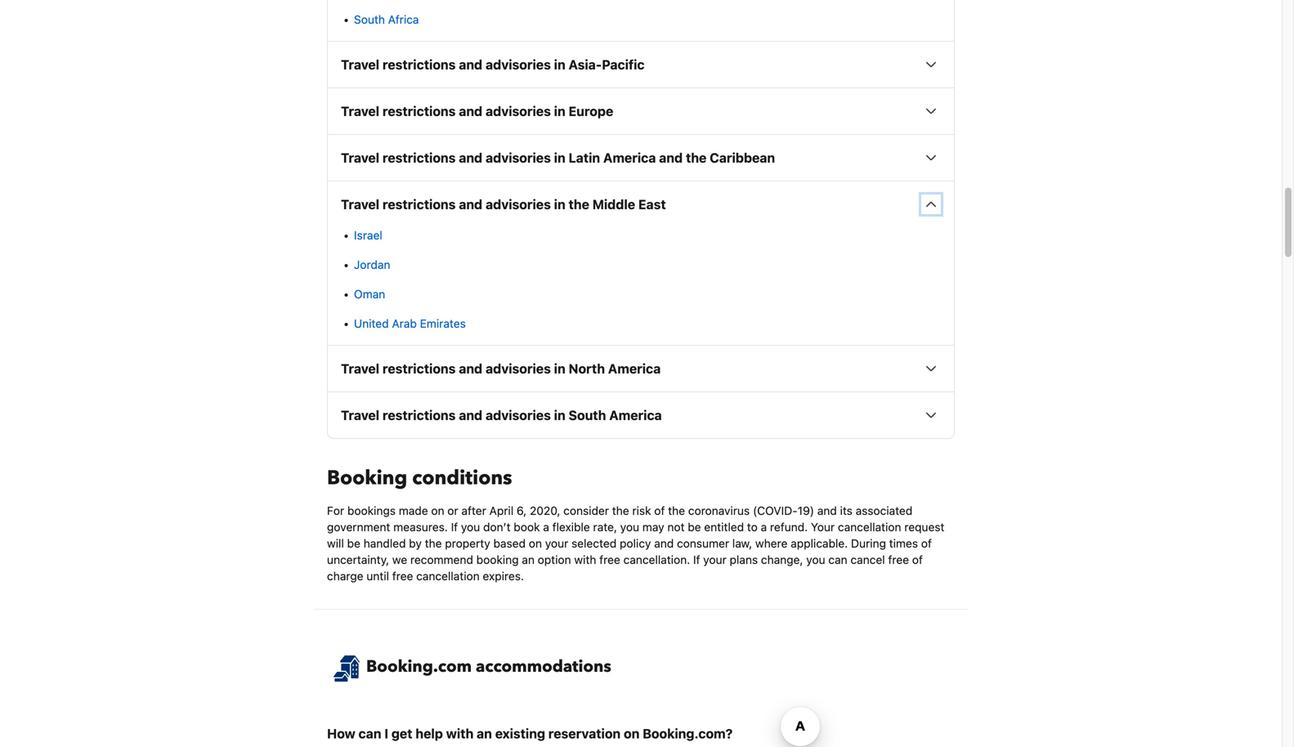 Task type: vqa. For each thing, say whether or not it's contained in the screenshot.
"destination"
no



Task type: locate. For each thing, give the bounding box(es) containing it.
israel
[[354, 229, 382, 242]]

if
[[451, 520, 458, 534], [693, 553, 700, 567]]

in inside dropdown button
[[554, 104, 565, 119]]

in left north
[[554, 361, 565, 377]]

in left europe
[[554, 104, 565, 119]]

1 horizontal spatial south
[[569, 408, 606, 423]]

advisories for south
[[486, 408, 551, 423]]

0 horizontal spatial south
[[354, 13, 385, 26]]

1 a from the left
[[543, 520, 549, 534]]

on left or
[[431, 504, 444, 518]]

plans
[[730, 553, 758, 567]]

you up policy
[[620, 520, 639, 534]]

in down travel restrictions and advisories in latin america and the caribbean
[[554, 197, 565, 212]]

travel for travel restrictions and advisories in the middle east
[[341, 197, 379, 212]]

on right reservation
[[624, 726, 640, 741]]

with right help
[[446, 726, 474, 741]]

handled
[[363, 537, 406, 550]]

in left asia-
[[554, 57, 565, 72]]

asia-
[[569, 57, 602, 72]]

3 in from the top
[[554, 150, 565, 166]]

get
[[391, 726, 412, 741]]

with
[[574, 553, 596, 567], [446, 726, 474, 741]]

of up may
[[654, 504, 665, 518]]

be up uncertainty,
[[347, 537, 360, 550]]

united arab emirates
[[354, 317, 466, 330]]

we
[[392, 553, 407, 567]]

0 vertical spatial an
[[522, 553, 535, 567]]

advisories
[[486, 57, 551, 72], [486, 104, 551, 119], [486, 150, 551, 166], [486, 197, 551, 212], [486, 361, 551, 377], [486, 408, 551, 423]]

a
[[543, 520, 549, 534], [761, 520, 767, 534]]

2 vertical spatial of
[[912, 553, 923, 567]]

expires.
[[483, 569, 524, 583]]

south
[[354, 13, 385, 26], [569, 408, 606, 423]]

coronavirus
[[688, 504, 750, 518]]

south africa
[[354, 13, 419, 26]]

advisories up travel restrictions and advisories in south america
[[486, 361, 551, 377]]

the left risk
[[612, 504, 629, 518]]

travel for travel restrictions and advisories in asia-pacific
[[341, 57, 379, 72]]

america right latin
[[603, 150, 656, 166]]

0 vertical spatial be
[[688, 520, 701, 534]]

south left africa
[[354, 13, 385, 26]]

2 restrictions from the top
[[383, 104, 456, 119]]

2 a from the left
[[761, 520, 767, 534]]

2 advisories from the top
[[486, 104, 551, 119]]

0 horizontal spatial a
[[543, 520, 549, 534]]

travel inside dropdown button
[[341, 104, 379, 119]]

1 advisories from the top
[[486, 57, 551, 72]]

consider
[[563, 504, 609, 518]]

2020,
[[530, 504, 560, 518]]

1 horizontal spatial your
[[703, 553, 727, 567]]

0 vertical spatial can
[[828, 553, 847, 567]]

can down applicable.
[[828, 553, 847, 567]]

3 travel from the top
[[341, 150, 379, 166]]

the up not
[[668, 504, 685, 518]]

your up option
[[545, 537, 568, 550]]

and inside dropdown button
[[459, 104, 482, 119]]

an down the based
[[522, 553, 535, 567]]

and for europe
[[459, 104, 482, 119]]

6 travel from the top
[[341, 408, 379, 423]]

0 vertical spatial of
[[654, 504, 665, 518]]

america for south
[[609, 408, 662, 423]]

5 travel from the top
[[341, 361, 379, 377]]

an
[[522, 553, 535, 567], [477, 726, 492, 741]]

0 horizontal spatial if
[[451, 520, 458, 534]]

1 horizontal spatial if
[[693, 553, 700, 567]]

2 vertical spatial on
[[624, 726, 640, 741]]

advisories up travel restrictions and advisories in the middle east
[[486, 150, 551, 166]]

1 horizontal spatial free
[[599, 553, 620, 567]]

booking.com?
[[643, 726, 733, 741]]

booking.com accommodations
[[366, 656, 611, 678]]

cancellation up the during
[[838, 520, 901, 534]]

rate,
[[593, 520, 617, 534]]

your
[[811, 520, 835, 534]]

request
[[904, 520, 945, 534]]

free
[[599, 553, 620, 567], [888, 553, 909, 567], [392, 569, 413, 583]]

4 travel from the top
[[341, 197, 379, 212]]

0 vertical spatial america
[[603, 150, 656, 166]]

1 horizontal spatial can
[[828, 553, 847, 567]]

on
[[431, 504, 444, 518], [529, 537, 542, 550], [624, 726, 640, 741]]

1 in from the top
[[554, 57, 565, 72]]

the
[[686, 150, 707, 166], [569, 197, 589, 212], [612, 504, 629, 518], [668, 504, 685, 518], [425, 537, 442, 550]]

cancellation down "recommend"
[[416, 569, 480, 583]]

flexible
[[552, 520, 590, 534]]

booking
[[327, 465, 407, 492]]

emirates
[[420, 317, 466, 330]]

1 vertical spatial an
[[477, 726, 492, 741]]

can
[[828, 553, 847, 567], [358, 726, 381, 741]]

in left latin
[[554, 150, 565, 166]]

1 restrictions from the top
[[383, 57, 456, 72]]

2 in from the top
[[554, 104, 565, 119]]

0 vertical spatial if
[[451, 520, 458, 534]]

cancellation
[[838, 520, 901, 534], [416, 569, 480, 583]]

6 advisories from the top
[[486, 408, 551, 423]]

times
[[889, 537, 918, 550]]

made
[[399, 504, 428, 518]]

united
[[354, 317, 389, 330]]

0 horizontal spatial you
[[461, 520, 480, 534]]

america up travel restrictions and advisories in south america dropdown button
[[608, 361, 661, 377]]

an left 'existing'
[[477, 726, 492, 741]]

europe
[[569, 104, 613, 119]]

1 horizontal spatial on
[[529, 537, 542, 550]]

advisories inside dropdown button
[[486, 104, 551, 119]]

3 restrictions from the top
[[383, 150, 456, 166]]

recommend
[[410, 553, 473, 567]]

your
[[545, 537, 568, 550], [703, 553, 727, 567]]

a right the to
[[761, 520, 767, 534]]

4 in from the top
[[554, 197, 565, 212]]

south down north
[[569, 408, 606, 423]]

5 in from the top
[[554, 361, 565, 377]]

change,
[[761, 553, 803, 567]]

travel restrictions and advisories in asia-pacific button
[[328, 42, 954, 88]]

latin
[[569, 150, 600, 166]]

advisories for the
[[486, 197, 551, 212]]

0 vertical spatial on
[[431, 504, 444, 518]]

1 vertical spatial be
[[347, 537, 360, 550]]

restrictions for travel restrictions and advisories in asia-pacific
[[383, 57, 456, 72]]

1 travel from the top
[[341, 57, 379, 72]]

america down travel restrictions and advisories in north america dropdown button
[[609, 408, 662, 423]]

on down book
[[529, 537, 542, 550]]

be
[[688, 520, 701, 534], [347, 537, 360, 550]]

travel restrictions and advisories in latin america and the caribbean button
[[328, 135, 954, 181]]

restrictions for travel restrictions and advisories in north america
[[383, 361, 456, 377]]

1 vertical spatial america
[[608, 361, 661, 377]]

restrictions inside dropdown button
[[383, 104, 456, 119]]

0 horizontal spatial your
[[545, 537, 568, 550]]

cancellation.
[[623, 553, 690, 567]]

america
[[603, 150, 656, 166], [608, 361, 661, 377], [609, 408, 662, 423]]

1 vertical spatial can
[[358, 726, 381, 741]]

in for latin
[[554, 150, 565, 166]]

0 vertical spatial with
[[574, 553, 596, 567]]

advisories up travel restrictions and advisories in europe
[[486, 57, 551, 72]]

1 horizontal spatial cancellation
[[838, 520, 901, 534]]

6 restrictions from the top
[[383, 408, 456, 423]]

travel for travel restrictions and advisories in latin america and the caribbean
[[341, 150, 379, 166]]

advisories for europe
[[486, 104, 551, 119]]

advisories down travel restrictions and advisories in latin america and the caribbean
[[486, 197, 551, 212]]

5 advisories from the top
[[486, 361, 551, 377]]

if down consumer
[[693, 553, 700, 567]]

and for south
[[459, 408, 482, 423]]

help
[[416, 726, 443, 741]]

not
[[667, 520, 685, 534]]

in for south
[[554, 408, 565, 423]]

refund.
[[770, 520, 808, 534]]

1 vertical spatial on
[[529, 537, 542, 550]]

1 horizontal spatial with
[[574, 553, 596, 567]]

booking
[[476, 553, 519, 567]]

if down or
[[451, 520, 458, 534]]

law,
[[732, 537, 752, 550]]

you down applicable.
[[806, 553, 825, 567]]

charge
[[327, 569, 363, 583]]

free down selected
[[599, 553, 620, 567]]

0 horizontal spatial free
[[392, 569, 413, 583]]

can inside for bookings made on or after april 6, 2020, consider the risk of the coronavirus (covid-19) and its associated government measures. if you don't book a flexible rate, you may not be entitled to a refund. your cancellation request will be handled by the property based on your selected policy and consumer law, where applicable. during times of uncertainty, we recommend booking an option with free cancellation. if your plans change, you can cancel free of charge until free cancellation expires.
[[828, 553, 847, 567]]

in for asia-
[[554, 57, 565, 72]]

0 vertical spatial your
[[545, 537, 568, 550]]

travel restrictions and advisories in asia-pacific
[[341, 57, 645, 72]]

advisories down travel restrictions and advisories in asia-pacific
[[486, 104, 551, 119]]

associated
[[856, 504, 913, 518]]

travel restrictions and advisories in the middle east
[[341, 197, 666, 212]]

in down travel restrictions and advisories in north america
[[554, 408, 565, 423]]

travel for travel restrictions and advisories in north america
[[341, 361, 379, 377]]

(covid-
[[753, 504, 798, 518]]

advisories down travel restrictions and advisories in north america
[[486, 408, 551, 423]]

1 vertical spatial if
[[693, 553, 700, 567]]

1 horizontal spatial a
[[761, 520, 767, 534]]

0 horizontal spatial cancellation
[[416, 569, 480, 583]]

you up 'property'
[[461, 520, 480, 534]]

be right not
[[688, 520, 701, 534]]

5 restrictions from the top
[[383, 361, 456, 377]]

1 vertical spatial with
[[446, 726, 474, 741]]

travel restrictions and advisories in europe button
[[328, 88, 954, 134]]

3 advisories from the top
[[486, 150, 551, 166]]

0 horizontal spatial an
[[477, 726, 492, 741]]

6 in from the top
[[554, 408, 565, 423]]

1 horizontal spatial an
[[522, 553, 535, 567]]

0 horizontal spatial can
[[358, 726, 381, 741]]

caribbean
[[710, 150, 775, 166]]

you
[[461, 520, 480, 534], [620, 520, 639, 534], [806, 553, 825, 567]]

booking.com
[[366, 656, 472, 678]]

0 vertical spatial cancellation
[[838, 520, 901, 534]]

2 horizontal spatial on
[[624, 726, 640, 741]]

in
[[554, 57, 565, 72], [554, 104, 565, 119], [554, 150, 565, 166], [554, 197, 565, 212], [554, 361, 565, 377], [554, 408, 565, 423]]

the left caribbean
[[686, 150, 707, 166]]

can left 'i'
[[358, 726, 381, 741]]

based
[[493, 537, 526, 550]]

free down we at the bottom left of page
[[392, 569, 413, 583]]

your down consumer
[[703, 553, 727, 567]]

4 advisories from the top
[[486, 197, 551, 212]]

2 travel from the top
[[341, 104, 379, 119]]

free down times
[[888, 553, 909, 567]]

travel restrictions and advisories in south america button
[[328, 392, 954, 438]]

and
[[459, 57, 482, 72], [459, 104, 482, 119], [459, 150, 482, 166], [659, 150, 683, 166], [459, 197, 482, 212], [459, 361, 482, 377], [459, 408, 482, 423], [817, 504, 837, 518], [654, 537, 674, 550]]

2 vertical spatial america
[[609, 408, 662, 423]]

4 restrictions from the top
[[383, 197, 456, 212]]

of down times
[[912, 553, 923, 567]]

with down selected
[[574, 553, 596, 567]]

in for the
[[554, 197, 565, 212]]

1 vertical spatial south
[[569, 408, 606, 423]]

of down request
[[921, 537, 932, 550]]

0 horizontal spatial on
[[431, 504, 444, 518]]

restrictions
[[383, 57, 456, 72], [383, 104, 456, 119], [383, 150, 456, 166], [383, 197, 456, 212], [383, 361, 456, 377], [383, 408, 456, 423]]

a down '2020,'
[[543, 520, 549, 534]]

1 horizontal spatial you
[[620, 520, 639, 534]]



Task type: describe. For each thing, give the bounding box(es) containing it.
property
[[445, 537, 490, 550]]

and for north
[[459, 361, 482, 377]]

1 vertical spatial of
[[921, 537, 932, 550]]

how can i get help with an existing reservation on booking.com?
[[327, 726, 733, 741]]

in for north
[[554, 361, 565, 377]]

north
[[569, 361, 605, 377]]

pacific
[[602, 57, 645, 72]]

jordan link
[[354, 258, 390, 272]]

don't
[[483, 520, 511, 534]]

2 horizontal spatial you
[[806, 553, 825, 567]]

will
[[327, 537, 344, 550]]

april
[[489, 504, 514, 518]]

for
[[327, 504, 344, 518]]

1 vertical spatial your
[[703, 553, 727, 567]]

united arab emirates link
[[354, 317, 466, 330]]

policy
[[620, 537, 651, 550]]

1 vertical spatial cancellation
[[416, 569, 480, 583]]

and for asia-
[[459, 57, 482, 72]]

existing
[[495, 726, 545, 741]]

the right by
[[425, 537, 442, 550]]

advisories for latin
[[486, 150, 551, 166]]

travel for travel restrictions and advisories in south america
[[341, 408, 379, 423]]

advisories for north
[[486, 361, 551, 377]]

measures.
[[393, 520, 448, 534]]

0 vertical spatial south
[[354, 13, 385, 26]]

until
[[366, 569, 389, 583]]

government
[[327, 520, 390, 534]]

reservation
[[548, 726, 621, 741]]

south inside dropdown button
[[569, 408, 606, 423]]

with inside for bookings made on or after april 6, 2020, consider the risk of the coronavirus (covid-19) and its associated government measures. if you don't book a flexible rate, you may not be entitled to a refund. your cancellation request will be handled by the property based on your selected policy and consumer law, where applicable. during times of uncertainty, we recommend booking an option with free cancellation. if your plans change, you can cancel free of charge until free cancellation expires.
[[574, 553, 596, 567]]

entitled
[[704, 520, 744, 534]]

accommodations
[[476, 656, 611, 678]]

travel restrictions and advisories in north america button
[[328, 346, 954, 392]]

restrictions for travel restrictions and advisories in europe
[[383, 104, 456, 119]]

hotels information - accordion controls element
[[327, 0, 955, 439]]

2 horizontal spatial free
[[888, 553, 909, 567]]

0 horizontal spatial be
[[347, 537, 360, 550]]

and for the
[[459, 197, 482, 212]]

restrictions for travel restrictions and advisories in south america
[[383, 408, 456, 423]]

america for north
[[608, 361, 661, 377]]

booking conditions
[[327, 465, 512, 492]]

cancel
[[851, 553, 885, 567]]

travel restrictions and advisories in latin america and the caribbean
[[341, 150, 775, 166]]

1 horizontal spatial be
[[688, 520, 701, 534]]

during
[[851, 537, 886, 550]]

africa
[[388, 13, 419, 26]]

israel link
[[354, 229, 382, 242]]

in for europe
[[554, 104, 565, 119]]

travel restrictions and advisories in the middle east button
[[328, 182, 954, 227]]

arab
[[392, 317, 417, 330]]

to
[[747, 520, 758, 534]]

the left middle
[[569, 197, 589, 212]]

19)
[[798, 504, 814, 518]]

restrictions for travel restrictions and advisories in the middle east
[[383, 197, 456, 212]]

travel for travel restrictions and advisories in europe
[[341, 104, 379, 119]]

travel restrictions and advisories in europe
[[341, 104, 613, 119]]

i
[[384, 726, 388, 741]]

how
[[327, 726, 355, 741]]

america for latin
[[603, 150, 656, 166]]

book
[[514, 520, 540, 534]]

oman
[[354, 287, 385, 301]]

bookings
[[347, 504, 396, 518]]

conditions
[[412, 465, 512, 492]]

applicable.
[[791, 537, 848, 550]]

its
[[840, 504, 853, 518]]

east
[[638, 197, 666, 212]]

by
[[409, 537, 422, 550]]

selected
[[571, 537, 617, 550]]

0 horizontal spatial with
[[446, 726, 474, 741]]

option
[[538, 553, 571, 567]]

risk
[[632, 504, 651, 518]]

for bookings made on or after april 6, 2020, consider the risk of the coronavirus (covid-19) and its associated government measures. if you don't book a flexible rate, you may not be entitled to a refund. your cancellation request will be handled by the property based on your selected policy and consumer law, where applicable. during times of uncertainty, we recommend booking an option with free cancellation. if your plans change, you can cancel free of charge until free cancellation expires.
[[327, 504, 945, 583]]

and for latin
[[459, 150, 482, 166]]

jordan
[[354, 258, 390, 272]]

middle
[[592, 197, 635, 212]]

an inside for bookings made on or after april 6, 2020, consider the risk of the coronavirus (covid-19) and its associated government measures. if you don't book a flexible rate, you may not be entitled to a refund. your cancellation request will be handled by the property based on your selected policy and consumer law, where applicable. during times of uncertainty, we recommend booking an option with free cancellation. if your plans change, you can cancel free of charge until free cancellation expires.
[[522, 553, 535, 567]]

consumer
[[677, 537, 729, 550]]

restrictions for travel restrictions and advisories in latin america and the caribbean
[[383, 150, 456, 166]]

travel restrictions and advisories in south america
[[341, 408, 662, 423]]

where
[[755, 537, 788, 550]]

or
[[447, 504, 458, 518]]

6,
[[517, 504, 527, 518]]

after
[[461, 504, 486, 518]]

oman link
[[354, 287, 385, 301]]

advisories for asia-
[[486, 57, 551, 72]]

uncertainty,
[[327, 553, 389, 567]]

south africa link
[[354, 13, 419, 26]]

may
[[642, 520, 664, 534]]

travel restrictions and advisories in north america
[[341, 361, 661, 377]]



